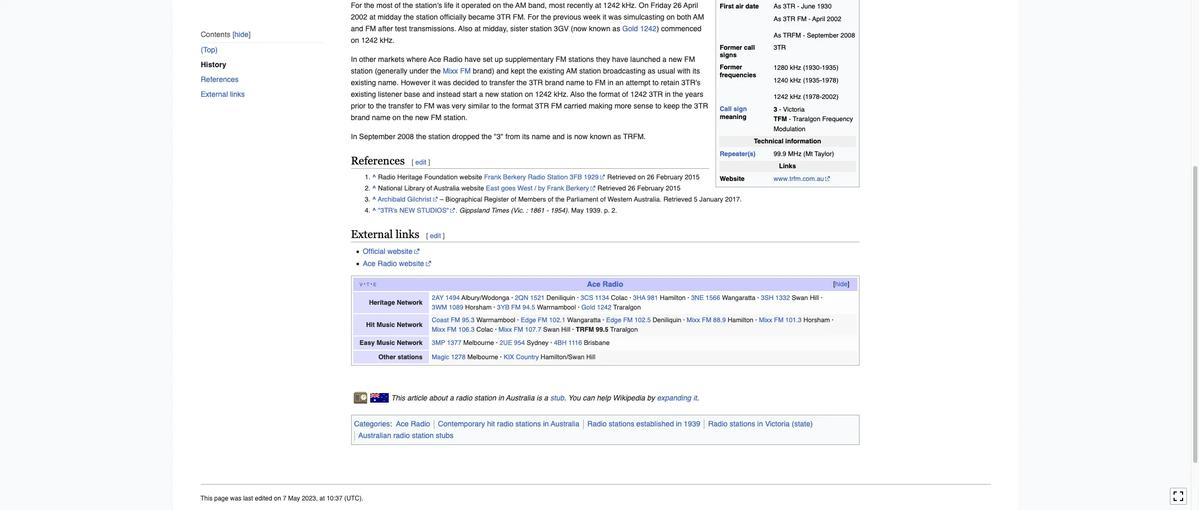 Task type: vqa. For each thing, say whether or not it's contained in the screenshot.


Task type: describe. For each thing, give the bounding box(es) containing it.
fm left an
[[595, 78, 606, 87]]

sense
[[634, 102, 654, 110]]

former for former frequencies
[[720, 64, 743, 71]]

and down up
[[497, 67, 509, 75]]

kix country link
[[504, 354, 539, 361]]

wikipedia
[[613, 394, 645, 403]]

fm down 2qn
[[512, 304, 521, 312]]

it right expanding
[[694, 394, 697, 403]]

a inside in other markets where ace radio have set up supplementary fm stations they have launched a new fm station (generally under the
[[663, 55, 667, 63]]

from
[[506, 132, 521, 141]]

^ link for radio heritage foundation website frank berkery radio station 3fb 1929
[[372, 173, 376, 181]]

1240
[[774, 77, 789, 85]]

0 horizontal spatial is
[[537, 394, 542, 403]]

previous
[[554, 12, 582, 21]]

easy
[[360, 340, 375, 347]]

– biographical register of members of the parliament of western australia. retrieved 5 january 2017.
[[438, 195, 742, 203]]

- right 1861
[[547, 207, 549, 215]]

hide button
[[833, 280, 851, 290]]

. left you
[[565, 394, 567, 403]]

edge for edge fm 102.5
[[607, 317, 622, 324]]

1 vertical spatial september
[[359, 132, 396, 141]]

2ue 954 link
[[500, 340, 525, 347]]

3yb
[[497, 304, 510, 312]]

official
[[363, 247, 386, 256]]

0 vertical spatial may
[[572, 207, 584, 215]]

edge fm 102.5 link
[[607, 317, 651, 324]]

0 horizontal spatial its
[[523, 132, 530, 141]]

1 horizontal spatial format
[[599, 90, 620, 98]]

1242 down simulcasting
[[640, 24, 657, 33]]

foundation
[[425, 173, 458, 181]]

107.7
[[525, 326, 542, 334]]

station up hit
[[475, 394, 497, 403]]

website up national library of australia website east goes west / by frank berkery on the left top of the page
[[460, 173, 483, 181]]

in left an
[[608, 78, 614, 87]]

of right library
[[427, 184, 432, 192]]

0 horizontal spatial references
[[201, 75, 239, 84]]

parliament
[[567, 195, 599, 203]]

(state)
[[792, 420, 813, 429]]

0 horizontal spatial format
[[512, 102, 533, 110]]

1 horizontal spatial september
[[807, 32, 839, 39]]

26 inside for the most of the station's life it operated on the am band, most recently at 1242 khz. on friday 26 april 2002 at midday the station officially became 3tr fm. for the previous week it was simulcasting on both am and fm after test transmissions. also at midday, sister station 3gv (now known as
[[674, 1, 682, 9]]

fm up mixx fm 106.3 "link"
[[451, 317, 460, 324]]

3tr left 'carried'
[[535, 102, 549, 110]]

2 horizontal spatial am
[[694, 12, 705, 21]]

1 vertical spatial references
[[351, 155, 405, 167]]

1 vertical spatial new
[[486, 90, 499, 98]]

1 vertical spatial trfm
[[576, 326, 594, 334]]

was left last
[[230, 495, 242, 503]]

1242 up 3
[[774, 93, 789, 101]]

0 vertical spatial hamilton
[[660, 294, 686, 302]]

1 vertical spatial radio
[[497, 420, 514, 429]]

2ay 1494 albury/wodonga
[[432, 294, 510, 302]]

4bh 1116 link
[[554, 340, 582, 347]]

1 vertical spatial by
[[647, 394, 655, 403]]

- down as 3tr fm - april 2002
[[803, 32, 806, 39]]

was down instead
[[437, 102, 450, 110]]

1242 down 3cs 1134 colac
[[597, 304, 612, 312]]

(mt
[[804, 150, 813, 158]]

external links link
[[201, 87, 325, 102]]

3 - victoria tfm
[[774, 106, 805, 123]]

1 most from the left
[[377, 1, 393, 9]]

frequencies
[[720, 71, 757, 79]]

of inside for the most of the station's life it operated on the am band, most recently at 1242 khz. on friday 26 april 2002 at midday the station officially became 3tr fm. for the previous week it was simulcasting on both am and fm after test transmissions. also at midday, sister station 3gv (now known as
[[395, 1, 401, 9]]

stations inside in other markets where ace radio have set up supplementary fm stations they have launched a new fm station (generally under the
[[569, 55, 594, 63]]

about
[[429, 394, 448, 403]]

radio up /
[[528, 173, 546, 181]]

in for in september 2008 the station dropped the "3" from its name and is now known as trfm.
[[351, 132, 357, 141]]

retrieved on 26 february 2015
[[606, 173, 700, 181]]

hamilton/swan
[[541, 354, 585, 361]]

mixx for mixx fm
[[443, 67, 458, 75]]

3tr down the as 3tr - june 1930
[[784, 15, 796, 23]]

a left stub link
[[544, 394, 548, 403]]

first air date
[[720, 2, 759, 10]]

0 horizontal spatial for
[[351, 1, 362, 9]]

it inside brand) and kept the existing am station broadcasting as usual with its existing name. however it was decided to transfer the 3tr brand name to fm in an attempt to retain 3tr's existing listener base and instead start a new station on 1242 khz. also the format of 1242 3tr in the years prior to the transfer to fm was very similar to the format 3tr fm carried making more sense to keep the 3tr brand name on the new fm station.
[[432, 78, 436, 87]]

. down parliament
[[568, 207, 570, 215]]

0 vertical spatial heritage
[[398, 173, 423, 181]]

decided
[[453, 78, 479, 87]]

as for as 3tr fm - april 2002
[[774, 15, 782, 23]]

retrieved for 26
[[598, 184, 626, 192]]

as for as 3tr - june 1930
[[774, 2, 782, 10]]

2 horizontal spatial australia
[[551, 420, 580, 429]]

fm left 101.3
[[775, 317, 784, 324]]

radio up 3cs 1134 colac
[[603, 281, 624, 289]]

this article about a radio station in australia is a stub . you can help wikipedia by expanding it .
[[391, 394, 699, 403]]

. right expanding
[[697, 394, 699, 403]]

on left 7
[[274, 495, 281, 503]]

3yb fm 94.5 warrnambool
[[497, 304, 576, 312]]

archibald gilchrist
[[378, 195, 432, 203]]

- inside 3 - victoria tfm
[[780, 106, 782, 113]]

1 vertical spatial name
[[372, 113, 391, 122]]

www
[[774, 175, 788, 183]]

gilchrist
[[408, 195, 432, 203]]

.au
[[816, 175, 825, 183]]

was up instead
[[438, 78, 451, 87]]

at left 10:37
[[320, 495, 325, 503]]

0 vertical spatial february
[[657, 173, 683, 181]]

of up p. 2.
[[601, 195, 606, 203]]

on left 'both'
[[667, 12, 675, 21]]

ace inside in other markets where ace radio have set up supplementary fm stations they have launched a new fm station (generally under the
[[429, 55, 441, 63]]

1 vertical spatial links
[[396, 228, 420, 241]]

/
[[535, 184, 537, 192]]

1242 khz. inside for the most of the station's life it operated on the am band, most recently at 1242 khz. on friday 26 april 2002 at midday the station officially became 3tr fm. for the previous week it was simulcasting on both am and fm after test transmissions. also at midday, sister station 3gv (now known as
[[604, 1, 637, 9]]

3cs 1134 link
[[581, 294, 610, 302]]

of up 1954)
[[548, 195, 554, 203]]

station left 3gv
[[530, 24, 552, 33]]

markets
[[378, 55, 405, 63]]

archibald
[[378, 195, 406, 203]]

at left midday
[[370, 12, 376, 21]]

0 vertical spatial name
[[566, 78, 585, 87]]

in left '1939'
[[676, 420, 682, 429]]

on down kept
[[525, 90, 533, 98]]

(vic. :
[[511, 207, 528, 215]]

2ue
[[500, 340, 513, 347]]

goes
[[501, 184, 516, 192]]

it right week
[[603, 12, 607, 21]]

3ne 1566 link
[[692, 294, 721, 302]]

on inside ) commenced on 1242 khz.
[[351, 36, 359, 44]]

99.5
[[596, 326, 609, 334]]

3ha 981 hamilton
[[634, 294, 686, 302]]

106.3
[[459, 326, 475, 334]]

"3tr's new studios"
[[378, 207, 449, 215]]

on up became
[[493, 1, 501, 9]]

fm up mixx fm 107.7 swan hill
[[538, 317, 548, 324]]

website up the "ace radio website" link in the bottom left of the page
[[388, 247, 413, 256]]

the inside in other markets where ace radio have set up supplementary fm stations they have launched a new fm station (generally under the
[[431, 67, 441, 75]]

sister
[[511, 24, 528, 33]]

3tr inside for the most of the station's life it operated on the am band, most recently at 1242 khz. on friday 26 april 2002 at midday the station officially became 3tr fm. for the previous week it was simulcasting on both am and fm after test transmissions. also at midday, sister station 3gv (now known as
[[497, 12, 511, 21]]

- left june
[[798, 2, 800, 10]]

1 vertical spatial existing
[[351, 78, 376, 87]]

1 vertical spatial berkery
[[566, 184, 589, 192]]

former for former call signs
[[720, 44, 743, 51]]

hide button
[[232, 30, 251, 39]]

network for easy music network
[[397, 340, 423, 347]]

3tr down in other markets where ace radio have set up supplementary fm stations they have launched a new fm station (generally under the
[[529, 78, 543, 87]]

3wm
[[432, 304, 447, 312]]

edge for edge fm 102.1
[[521, 317, 536, 324]]

2023,
[[302, 495, 318, 503]]

0 vertical spatial berkery
[[503, 173, 526, 181]]

in down this article about a radio station in australia is a stub . you can help wikipedia by expanding it .
[[544, 420, 549, 429]]

mixx fm 107.7 swan hill
[[499, 326, 571, 334]]

tfm
[[774, 116, 788, 123]]

to right similar
[[492, 102, 498, 110]]

stub link
[[551, 394, 565, 403]]

. right 10:37
[[362, 495, 364, 503]]

ace up 3cs 1134 link
[[587, 281, 601, 289]]

times
[[491, 207, 509, 215]]

hill for hamilton/swan
[[587, 354, 596, 361]]

0 vertical spatial by
[[538, 184, 546, 192]]

hide inside dropdown button
[[836, 281, 848, 289]]

retrieved 26 february 2015
[[596, 184, 681, 192]]

1 vertical spatial external links
[[351, 228, 420, 241]]

name.
[[378, 78, 399, 87]]

frank berkery radio station 3fb 1929 link
[[484, 173, 606, 181]]

as for as trfm - september 2008
[[774, 32, 782, 39]]

contents hide
[[201, 30, 248, 39]]

1 vertical spatial gold 1242 link
[[582, 304, 612, 312]]

under
[[410, 67, 429, 75]]

[ for references
[[412, 158, 414, 166]]

- inside "- traralgon frequency modulation"
[[789, 116, 792, 123]]

0 vertical spatial wangaratta
[[722, 294, 756, 302]]

history link
[[201, 57, 332, 72]]

magic 1278 link
[[432, 354, 466, 361]]

0 vertical spatial am
[[516, 1, 527, 9]]

^ link for national library of australia website east goes west / by frank berkery
[[372, 184, 376, 192]]

to up the making
[[587, 78, 593, 87]]

(generally
[[375, 67, 408, 75]]

on
[[639, 1, 649, 9]]

swan inside 3sh 1332 swan hill 3wm 1089 horsham
[[792, 294, 809, 302]]

and left now
[[553, 132, 565, 141]]

1 vertical spatial 26
[[647, 173, 655, 181]]

to left keep
[[656, 102, 662, 110]]

start
[[463, 90, 477, 98]]

1 horizontal spatial 2008
[[841, 32, 856, 39]]

1 vertical spatial 2008
[[398, 132, 414, 141]]

stations for radio stations established in 1939
[[609, 420, 635, 429]]

history
[[201, 61, 226, 69]]

0 vertical spatial existing
[[540, 67, 565, 75]]

1 horizontal spatial is
[[567, 132, 573, 141]]

this page was last edited on 7 may 2023, at 10:37 (utc) .
[[201, 495, 364, 503]]

where
[[407, 55, 427, 63]]

1939
[[684, 420, 701, 429]]

its inside brand) and kept the existing am station broadcasting as usual with its existing name. however it was decided to transfer the 3tr brand name to fm in an attempt to retain 3tr's existing listener base and instead start a new station on 1242 khz. also the format of 1242 3tr in the years prior to the transfer to fm was very similar to the format 3tr fm carried making more sense to keep the 3tr brand name on the new fm station.
[[693, 67, 700, 75]]

1278
[[451, 354, 466, 361]]

ace radio website link
[[363, 260, 432, 268]]

west
[[518, 184, 533, 192]]

known inside for the most of the station's life it operated on the am band, most recently at 1242 khz. on friday 26 april 2002 at midday the station officially became 3tr fm. for the previous week it was simulcasting on both am and fm after test transmissions. also at midday, sister station 3gv (now known as
[[589, 24, 611, 33]]

at up week
[[595, 1, 602, 9]]

0 horizontal spatial hill
[[562, 326, 571, 334]]

more
[[615, 102, 632, 110]]

january
[[700, 195, 724, 203]]

] for external links
[[443, 232, 445, 240]]

0 horizontal spatial wangaratta
[[568, 317, 601, 324]]

traralgon for gold 1242 traralgon
[[614, 304, 641, 312]]

on down listener
[[393, 113, 401, 122]]

to right prior
[[368, 102, 374, 110]]

2 vertical spatial new
[[415, 113, 429, 122]]

warrnambool for coast fm 95.3 warrnambool
[[477, 317, 516, 324]]

fm down the however
[[424, 102, 435, 110]]

2 vertical spatial name
[[532, 132, 551, 141]]

3tr up sense
[[649, 90, 663, 98]]

information
[[786, 138, 822, 145]]

fm down 3gv
[[556, 55, 567, 63]]

1 horizontal spatial transfer
[[490, 78, 515, 87]]

network for hit music network
[[397, 322, 423, 329]]

0 vertical spatial 2015
[[685, 173, 700, 181]]

mixx fm 101.3 link
[[759, 317, 802, 324]]

up
[[495, 55, 503, 63]]

at down became
[[475, 24, 481, 33]]

instead
[[437, 90, 461, 98]]

1 vertical spatial 2015
[[666, 184, 681, 192]]

mixx fm
[[443, 67, 471, 75]]

0 horizontal spatial may
[[288, 495, 300, 503]]

0 horizontal spatial transfer
[[389, 102, 414, 110]]

1 vertical spatial australia
[[506, 394, 535, 403]]

94.5
[[523, 304, 536, 312]]

contents
[[201, 30, 230, 39]]

fm up 954
[[514, 326, 524, 334]]

dropped
[[453, 132, 480, 141]]

stub
[[551, 394, 565, 403]]

1 horizontal spatial 2002
[[827, 15, 842, 23]]

0 horizontal spatial swan
[[544, 326, 560, 334]]

help
[[597, 394, 611, 403]]

0 horizontal spatial ace radio link
[[396, 420, 430, 429]]

to down the base
[[416, 102, 422, 110]]

mixx down coast
[[432, 326, 446, 334]]

1 horizontal spatial trfm
[[784, 32, 802, 39]]

new inside in other markets where ace radio have set up supplementary fm stations they have launched a new fm station (generally under the
[[669, 55, 683, 63]]

0 horizontal spatial external links
[[201, 90, 245, 99]]

in september 2008 the station dropped the "3" from its name and is now known as trfm.
[[351, 132, 646, 141]]

horsham inside 3sh 1332 swan hill 3wm 1089 horsham
[[466, 304, 492, 312]]

radio down help
[[588, 420, 607, 429]]

fm left station.
[[431, 113, 442, 122]]

website down official website link
[[399, 260, 424, 268]]

1 horizontal spatial deniliquin
[[653, 317, 682, 324]]

it right life
[[456, 1, 460, 9]]

0 vertical spatial frank
[[484, 173, 501, 181]]

midday
[[378, 12, 402, 21]]

3cs
[[581, 294, 594, 302]]

a inside brand) and kept the existing am station broadcasting as usual with its existing name. however it was decided to transfer the 3tr brand name to fm in an attempt to retain 3tr's existing listener base and instead start a new station on 1242 khz. also the format of 1242 3tr in the years prior to the transfer to fm was very similar to the format 3tr fm carried making more sense to keep the 3tr brand name on the new fm station.
[[479, 90, 484, 98]]

station inside radio stations in victoria (state) australian radio station stubs
[[412, 432, 434, 441]]

fm left 'carried'
[[552, 102, 562, 110]]

station down they
[[580, 67, 601, 75]]

- down june
[[809, 15, 811, 23]]

fm up decided
[[460, 67, 471, 75]]

fm.
[[513, 12, 526, 21]]

1 vertical spatial hamilton
[[728, 317, 754, 324]]

technical
[[754, 138, 784, 145]]

mixx fm 106.3 link
[[432, 326, 475, 334]]

radio heritage foundation website frank berkery radio station 3fb 1929
[[378, 173, 599, 181]]

radio up australian radio station stubs link
[[411, 420, 430, 429]]

981
[[648, 294, 659, 302]]

radio up 'national'
[[378, 173, 396, 181]]

1242 khz. inside ) commenced on 1242 khz.
[[361, 36, 395, 44]]

0 horizontal spatial brand
[[351, 113, 370, 122]]

test
[[395, 24, 407, 33]]

mixx for mixx fm 107.7 swan hill
[[499, 326, 512, 334]]

of down goes
[[511, 195, 517, 203]]

2002)
[[822, 93, 839, 101]]

operated
[[462, 1, 491, 9]]

gippsland
[[460, 207, 490, 215]]

in down "retain" at the right of page
[[665, 90, 671, 98]]

fm up with
[[685, 55, 696, 63]]

0 horizontal spatial external
[[201, 90, 228, 99]]

traralgon inside "- traralgon frequency modulation"
[[793, 116, 821, 123]]

3tr down "years"
[[695, 102, 709, 110]]

music for hit
[[377, 322, 395, 329]]

ace right :
[[396, 420, 409, 429]]

2 vertical spatial 26
[[628, 184, 636, 192]]

0 vertical spatial radio
[[456, 394, 473, 403]]

fm left 102.5
[[624, 317, 633, 324]]

also inside brand) and kept the existing am station broadcasting as usual with its existing name. however it was decided to transfer the 3tr brand name to fm in an attempt to retain 3tr's existing listener base and instead start a new station on 1242 khz. also the format of 1242 3tr in the years prior to the transfer to fm was very similar to the format 3tr fm carried making more sense to keep the 3tr brand name on the new fm station.
[[571, 90, 585, 98]]

2 vertical spatial retrieved
[[664, 195, 692, 203]]



Task type: locate. For each thing, give the bounding box(es) containing it.
26 up 'both'
[[674, 1, 682, 9]]

0 vertical spatial brand
[[545, 78, 564, 87]]

victoria inside radio stations in victoria (state) australian radio station stubs
[[766, 420, 790, 429]]

format
[[599, 90, 620, 98], [512, 102, 533, 110]]

^ for . may 1939. p. 2.
[[372, 207, 376, 215]]

trfm 99.5 link
[[576, 326, 609, 334]]

1 vertical spatial in
[[351, 132, 357, 141]]

retrieved up "retrieved 26 february 2015"
[[608, 173, 636, 181]]

music for easy
[[377, 340, 395, 347]]

stations for radio stations in victoria (state) australian radio station stubs
[[730, 420, 756, 429]]

2 most from the left
[[549, 1, 565, 9]]

was inside for the most of the station's life it operated on the am band, most recently at 1242 khz. on friday 26 april 2002 at midday the station officially became 3tr fm. for the previous week it was simulcasting on both am and fm after test transmissions. also at midday, sister station 3gv (now known as
[[609, 12, 622, 21]]

radio up mixx fm link
[[443, 55, 463, 63]]

1 horizontal spatial colac
[[611, 294, 628, 302]]

0 horizontal spatial links
[[230, 90, 245, 99]]

1 ^ link from the top
[[372, 173, 376, 181]]

links down references link
[[230, 90, 245, 99]]

1 horizontal spatial berkery
[[566, 184, 589, 192]]

stations inside radio stations in victoria (state) australian radio station stubs
[[730, 420, 756, 429]]

september
[[807, 32, 839, 39], [359, 132, 396, 141]]

april inside for the most of the station's life it operated on the am band, most recently at 1242 khz. on friday 26 april 2002 at midday the station officially became 3tr fm. for the previous week it was simulcasting on both am and fm after test transmissions. also at midday, sister station 3gv (now known as
[[684, 1, 699, 9]]

am right 'both'
[[694, 12, 705, 21]]

1 vertical spatial music
[[377, 340, 395, 347]]

2 vertical spatial as
[[614, 132, 622, 141]]

name right from
[[532, 132, 551, 141]]

mhz
[[789, 150, 802, 158]]

1 horizontal spatial hide
[[836, 281, 848, 289]]

0 horizontal spatial trfm
[[576, 326, 594, 334]]

1 vertical spatial brand
[[351, 113, 370, 122]]

last
[[243, 495, 253, 503]]

am inside brand) and kept the existing am station broadcasting as usual with its existing name. however it was decided to transfer the 3tr brand name to fm in an attempt to retain 3tr's existing listener base and instead start a new station on 1242 khz. also the format of 1242 3tr in the years prior to the transfer to fm was very similar to the format 3tr fm carried making more sense to keep the 3tr brand name on the new fm station.
[[567, 67, 578, 75]]

2 vertical spatial existing
[[351, 90, 376, 98]]

victoria inside 3 - victoria tfm
[[784, 106, 805, 113]]

in up contemporary hit radio stations in australia link
[[499, 394, 504, 403]]

stations down this article about a radio station in australia is a stub . you can help wikipedia by expanding it .
[[516, 420, 541, 429]]

1 vertical spatial for
[[528, 12, 539, 21]]

2 edge from the left
[[607, 317, 622, 324]]

0 vertical spatial its
[[693, 67, 700, 75]]

1 horizontal spatial radio
[[456, 394, 473, 403]]

of up midday
[[395, 1, 401, 9]]

2 former from the top
[[720, 64, 743, 71]]

edited
[[255, 495, 272, 503]]

warrnambool for 3yb fm 94.5 warrnambool
[[537, 304, 576, 312]]

former inside former frequencies
[[720, 64, 743, 71]]

station down station.
[[429, 132, 451, 141]]

station inside in other markets where ace radio have set up supplementary fm stations they have launched a new fm station (generally under the
[[351, 67, 373, 75]]

fullscreen image
[[1174, 492, 1185, 503]]

1 horizontal spatial by
[[647, 394, 655, 403]]

a right "start"
[[479, 90, 484, 98]]

existing up prior
[[351, 90, 376, 98]]

expanding
[[657, 394, 692, 403]]

0 vertical spatial swan
[[792, 294, 809, 302]]

1 horizontal spatial heritage
[[398, 173, 423, 181]]

this for this page was last edited on 7 may 2023, at 10:37 (utc) .
[[201, 495, 213, 503]]

0 vertical spatial external links
[[201, 90, 245, 99]]

edge up 107.7
[[521, 317, 536, 324]]

berkery
[[503, 173, 526, 181], [566, 184, 589, 192]]

2 vertical spatial traralgon
[[611, 326, 638, 334]]

melbourne for magic 1278 melbourne
[[468, 354, 499, 361]]

former up the signs
[[720, 44, 743, 51]]

3 ^ from the top
[[372, 195, 376, 203]]

0 vertical spatial hide
[[234, 30, 248, 39]]

3 ^ link from the top
[[372, 195, 376, 203]]

was right week
[[609, 12, 622, 21]]

1 horizontal spatial april
[[813, 15, 826, 23]]

1 vertical spatial deniliquin
[[653, 317, 682, 324]]

traralgon for trfm 99.5 traralgon
[[611, 326, 638, 334]]

most up midday
[[377, 1, 393, 9]]

0 horizontal spatial australia
[[434, 184, 460, 192]]

deniliquin down 3ha 981 hamilton
[[653, 317, 682, 324]]

warrnambool up 102.1
[[537, 304, 576, 312]]

and inside for the most of the station's life it operated on the am band, most recently at 1242 khz. on friday 26 april 2002 at midday the station officially became 3tr fm. for the previous week it was simulcasting on both am and fm after test transmissions. also at midday, sister station 3gv (now known as
[[351, 24, 363, 33]]

1 vertical spatial colac
[[477, 326, 493, 334]]

1242 down attempt
[[631, 90, 647, 98]]

you
[[569, 394, 581, 403]]

1 vertical spatial february
[[638, 184, 664, 192]]

1 vertical spatial as
[[648, 67, 656, 75]]

this for this article about a radio station in australia is a stub . you can help wikipedia by expanding it .
[[391, 394, 405, 403]]

brand
[[545, 78, 564, 87], [351, 113, 370, 122]]

very
[[452, 102, 466, 110]]

^ for national library of australia website east goes west / by frank berkery
[[372, 184, 376, 192]]

1 ^ from the top
[[372, 173, 376, 181]]

3 network from the top
[[397, 340, 423, 347]]

[ edit ]
[[412, 158, 430, 166], [427, 232, 445, 240]]

network up other stations
[[397, 340, 423, 347]]

1 horizontal spatial warrnambool
[[537, 304, 576, 312]]

however
[[401, 78, 430, 87]]

[ edit ] for external links
[[427, 232, 445, 240]]

edit link for external links
[[430, 232, 441, 240]]

hill inside 3sh 1332 swan hill 3wm 1089 horsham
[[810, 294, 820, 302]]

categories
[[354, 420, 390, 429]]

1 khz from the top
[[790, 64, 802, 71]]

week
[[584, 12, 601, 21]]

26 up western
[[628, 184, 636, 192]]

transmissions.
[[409, 24, 457, 33]]

contemporary hit radio stations in australia
[[438, 420, 580, 429]]

it right the however
[[432, 78, 436, 87]]

0 horizontal spatial horsham
[[466, 304, 492, 312]]

other
[[359, 55, 376, 63]]

4 ^ from the top
[[372, 207, 376, 215]]

as left gold 1242
[[613, 24, 621, 33]]

0 vertical spatial is
[[567, 132, 573, 141]]

v link
[[360, 281, 363, 289]]

2 network from the top
[[397, 322, 423, 329]]

have left the set
[[465, 55, 481, 63]]

1 vertical spatial heritage
[[369, 299, 395, 307]]

ace radio link up 3cs 1134 colac
[[587, 281, 624, 289]]

edit for external links
[[430, 232, 441, 240]]

am up 'carried'
[[567, 67, 578, 75]]

3ha 981 link
[[634, 294, 659, 302]]

101.3
[[786, 317, 802, 324]]

0 horizontal spatial 2002
[[351, 12, 368, 21]]

1242 khz.
[[604, 1, 637, 9], [361, 36, 395, 44], [535, 90, 569, 98]]

also
[[459, 24, 473, 33], [571, 90, 585, 98]]

radio right australian
[[394, 432, 410, 441]]

1 horizontal spatial brand
[[545, 78, 564, 87]]

september down prior
[[359, 132, 396, 141]]

first
[[720, 2, 734, 10]]

gold for gold 1242
[[623, 24, 638, 33]]

hamilton right 981
[[660, 294, 686, 302]]

3cs 1134 colac
[[581, 294, 628, 302]]

transfer down kept
[[490, 78, 515, 87]]

2008 down as 3tr fm - april 2002
[[841, 32, 856, 39]]

3mp
[[432, 340, 445, 347]]

0 horizontal spatial edit link
[[416, 158, 427, 166]]

stations for other stations
[[398, 354, 423, 361]]

0 horizontal spatial deniliquin
[[547, 294, 576, 302]]

1 music from the top
[[377, 322, 395, 329]]

2 vertical spatial radio
[[394, 432, 410, 441]]

2 horizontal spatial 1242 khz.
[[604, 1, 637, 9]]

as left trfm.
[[614, 132, 622, 141]]

stub icon 1 image
[[353, 391, 369, 407]]

years
[[686, 90, 704, 98]]

fm left after
[[366, 24, 376, 33]]

known right now
[[590, 132, 612, 141]]

2 ^ link from the top
[[372, 184, 376, 192]]

ace radio link up australian radio station stubs link
[[396, 420, 430, 429]]

kix
[[504, 354, 515, 361]]

0 vertical spatial colac
[[611, 294, 628, 302]]

0 horizontal spatial have
[[465, 55, 481, 63]]

1 vertical spatial khz
[[790, 77, 802, 85]]

ace radio for ace radio link to the left
[[396, 420, 430, 429]]

traralgon up "modulation"
[[793, 116, 821, 123]]

gold for gold 1242 traralgon
[[582, 304, 596, 312]]

ace radio for topmost ace radio link
[[587, 281, 624, 289]]

stub icon 2 image
[[371, 394, 389, 403]]

0 vertical spatial ace radio link
[[587, 281, 624, 289]]

other
[[379, 354, 396, 361]]

with
[[678, 67, 691, 75]]

1089
[[449, 304, 464, 312]]

2qn
[[515, 294, 529, 302]]

[ edit ] for references
[[412, 158, 430, 166]]

p. 2.
[[605, 207, 618, 215]]

1 horizontal spatial its
[[693, 67, 700, 75]]

hill down edge fm 102.1 wangaratta
[[562, 326, 571, 334]]

in inside in other markets where ace radio have set up supplementary fm stations they have launched a new fm station (generally under the
[[351, 55, 357, 63]]

victoria left (state)
[[766, 420, 790, 429]]

deniliquin
[[547, 294, 576, 302], [653, 317, 682, 324]]

1 vertical spatial frank
[[547, 184, 564, 192]]

established
[[637, 420, 674, 429]]

air
[[736, 2, 744, 10]]

melbourne for 3mp 1377 melbourne
[[464, 340, 494, 347]]

^
[[372, 173, 376, 181], [372, 184, 376, 192], [372, 195, 376, 203], [372, 207, 376, 215]]

. gippsland times (vic. : 1861 - 1954) . may 1939. p. 2.
[[456, 207, 618, 215]]

. down biographical
[[456, 207, 458, 215]]

1 horizontal spatial external
[[351, 228, 393, 241]]

on up "retrieved 26 february 2015"
[[638, 173, 646, 181]]

0 vertical spatial gold 1242 link
[[623, 24, 657, 33]]

0 horizontal spatial by
[[538, 184, 546, 192]]

1 vertical spatial traralgon
[[614, 304, 641, 312]]

and right the base
[[422, 90, 435, 98]]

by
[[538, 184, 546, 192], [647, 394, 655, 403]]

1377
[[447, 340, 462, 347]]

berkery down 3fb
[[566, 184, 589, 192]]

fm inside for the most of the station's life it operated on the am band, most recently at 1242 khz. on friday 26 april 2002 at midday the station officially became 3tr fm. for the previous week it was simulcasting on both am and fm after test transmissions. also at midday, sister station 3gv (now known as
[[366, 24, 376, 33]]

1 horizontal spatial 26
[[647, 173, 655, 181]]

2 khz from the top
[[790, 77, 802, 85]]

similar
[[468, 102, 490, 110]]

most up 'previous'
[[549, 1, 565, 9]]

heritage up library
[[398, 173, 423, 181]]

supplementary
[[505, 55, 554, 63]]

.
[[456, 207, 458, 215], [568, 207, 570, 215], [565, 394, 567, 403], [697, 394, 699, 403], [362, 495, 364, 503]]

by right wikipedia
[[647, 394, 655, 403]]

commenced
[[662, 24, 702, 33]]

former inside former call signs
[[720, 44, 743, 51]]

on
[[493, 1, 501, 9], [667, 12, 675, 21], [351, 36, 359, 44], [525, 90, 533, 98], [393, 113, 401, 122], [638, 173, 646, 181], [274, 495, 281, 503]]

prior
[[351, 102, 366, 110]]

stations
[[569, 55, 594, 63], [398, 354, 423, 361], [516, 420, 541, 429], [609, 420, 635, 429], [730, 420, 756, 429]]

1 in from the top
[[351, 55, 357, 63]]

brand) and kept the existing am station broadcasting as usual with its existing name. however it was decided to transfer the 3tr brand name to fm in an attempt to retain 3tr's existing listener base and instead start a new station on 1242 khz. also the format of 1242 3tr in the years prior to the transfer to fm was very similar to the format 3tr fm carried making more sense to keep the 3tr brand name on the new fm station.
[[351, 67, 709, 122]]

0 vertical spatial horsham
[[466, 304, 492, 312]]

hill down brisbane
[[587, 354, 596, 361]]

former up 'frequencies'
[[720, 64, 743, 71]]

edit link for references
[[416, 158, 427, 166]]

hit music network
[[366, 322, 423, 329]]

khz for 1242
[[790, 93, 802, 101]]

e link
[[374, 281, 377, 289]]

2002 inside for the most of the station's life it operated on the am band, most recently at 1242 khz. on friday 26 april 2002 at midday the station officially became 3tr fm. for the previous week it was simulcasting on both am and fm after test transmissions. also at midday, sister station 3gv (now known as
[[351, 12, 368, 21]]

former
[[720, 44, 743, 51], [720, 64, 743, 71]]

3 khz from the top
[[790, 93, 802, 101]]

now
[[575, 132, 588, 141]]

in for in other markets where ace radio have set up supplementary fm stations they have launched a new fm station (generally under the
[[351, 55, 357, 63]]

4bh
[[554, 340, 567, 347]]

1 horizontal spatial edit link
[[430, 232, 441, 240]]

0 horizontal spatial [
[[412, 158, 414, 166]]

music right hit
[[377, 322, 395, 329]]

1566
[[706, 294, 721, 302]]

0 horizontal spatial hide
[[234, 30, 248, 39]]

external up official
[[351, 228, 393, 241]]

edge fm 102.1 wangaratta
[[521, 317, 601, 324]]

1 vertical spatial wangaratta
[[568, 317, 601, 324]]

music up other
[[377, 340, 395, 347]]

edge fm 102.5 deniliquin
[[607, 317, 682, 324]]

0 vertical spatial victoria
[[784, 106, 805, 113]]

australia up –
[[434, 184, 460, 192]]

website up biographical
[[462, 184, 484, 192]]

1 former from the top
[[720, 44, 743, 51]]

deniliquin up edge fm 102.1 wangaratta
[[547, 294, 576, 302]]

as inside for the most of the station's life it operated on the am band, most recently at 1242 khz. on friday 26 april 2002 at midday the station officially became 3tr fm. for the previous week it was simulcasting on both am and fm after test transmissions. also at midday, sister station 3gv (now known as
[[613, 24, 621, 33]]

0 vertical spatial ace radio
[[587, 281, 624, 289]]

7
[[283, 495, 287, 503]]

0 horizontal spatial new
[[415, 113, 429, 122]]

australian radio station stubs link
[[359, 432, 454, 441]]

fm down the as 3tr - june 1930
[[798, 15, 807, 23]]

by right /
[[538, 184, 546, 192]]

1 have from the left
[[465, 55, 481, 63]]

4 ^ link from the top
[[372, 207, 376, 215]]

is left now
[[567, 132, 573, 141]]

country
[[516, 354, 539, 361]]

0 horizontal spatial most
[[377, 1, 393, 9]]

1 vertical spatial swan
[[544, 326, 560, 334]]

1 horizontal spatial hamilton
[[728, 317, 754, 324]]

retrieved for on
[[608, 173, 636, 181]]

at
[[595, 1, 602, 9], [370, 12, 376, 21], [475, 24, 481, 33], [320, 495, 325, 503]]

1 vertical spatial april
[[813, 15, 826, 23]]

may down parliament
[[572, 207, 584, 215]]

traralgon down edge fm 102.5 link
[[611, 326, 638, 334]]

also inside for the most of the station's life it operated on the am band, most recently at 1242 khz. on friday 26 april 2002 at midday the station officially became 3tr fm. for the previous week it was simulcasting on both am and fm after test transmissions. also at midday, sister station 3gv (now known as
[[459, 24, 473, 33]]

1 vertical spatial 1242 khz.
[[361, 36, 395, 44]]

ace inside official website ace radio website
[[363, 260, 376, 268]]

3tr up 1280
[[774, 44, 786, 52]]

2ay
[[432, 294, 444, 302]]

a up usual
[[663, 55, 667, 63]]

mixx for mixx fm 88.9 hamilton
[[687, 317, 701, 324]]

colac inside mixx fm 101.3 horsham mixx fm 106.3 colac
[[477, 326, 493, 334]]

radio inside in other markets where ace radio have set up supplementary fm stations they have launched a new fm station (generally under the
[[443, 55, 463, 63]]

^ for radio heritage foundation website frank berkery radio station 3fb 1929
[[372, 173, 376, 181]]

as 3tr fm - april 2002
[[774, 15, 842, 23]]

fm left 88.9
[[702, 317, 712, 324]]

0 vertical spatial this
[[391, 394, 405, 403]]

2 as from the top
[[774, 15, 782, 23]]

1 horizontal spatial edge
[[607, 317, 622, 324]]

in inside radio stations in victoria (state) australian radio station stubs
[[758, 420, 764, 429]]

] for references
[[428, 158, 430, 166]]

mixx for mixx fm 101.3 horsham mixx fm 106.3 colac
[[759, 317, 773, 324]]

1 vertical spatial format
[[512, 102, 533, 110]]

new
[[400, 207, 415, 215]]

an
[[616, 78, 624, 87]]

as inside brand) and kept the existing am station broadcasting as usual with its existing name. however it was decided to transfer the 3tr brand name to fm in an attempt to retain 3tr's existing listener base and instead start a new station on 1242 khz. also the format of 1242 3tr in the years prior to the transfer to fm was very similar to the format 3tr fm carried making more sense to keep the 3tr brand name on the new fm station.
[[648, 67, 656, 75]]

3
[[774, 106, 778, 113]]

10:37
[[327, 495, 343, 503]]

0 vertical spatial australia
[[434, 184, 460, 192]]

radio inside official website ace radio website
[[378, 260, 397, 268]]

as
[[774, 2, 782, 10], [774, 15, 782, 23], [774, 32, 782, 39]]

1242 khz. down after
[[361, 36, 395, 44]]

1861
[[530, 207, 545, 215]]

3ha
[[634, 294, 646, 302]]

can
[[583, 394, 595, 403]]

1 vertical spatial horsham
[[804, 317, 831, 324]]

signs
[[720, 52, 737, 59]]

edge up trfm 99.5 traralgon
[[607, 317, 622, 324]]

[ for external links
[[427, 232, 428, 240]]

1 vertical spatial ace radio link
[[396, 420, 430, 429]]

melbourne
[[464, 340, 494, 347], [468, 354, 499, 361]]

:
[[390, 420, 392, 429]]

radio inside radio stations in victoria (state) australian radio station stubs
[[709, 420, 728, 429]]

[
[[412, 158, 414, 166], [427, 232, 428, 240]]

australia up contemporary hit radio stations in australia link
[[506, 394, 535, 403]]

1 horizontal spatial wangaratta
[[722, 294, 756, 302]]

1242 khz. inside brand) and kept the existing am station broadcasting as usual with its existing name. however it was decided to transfer the 3tr brand name to fm in an attempt to retain 3tr's existing listener base and instead start a new station on 1242 khz. also the format of 1242 3tr in the years prior to the transfer to fm was very similar to the format 3tr fm carried making more sense to keep the 3tr brand name on the new fm station.
[[535, 90, 569, 98]]

midday,
[[483, 24, 509, 33]]

0 vertical spatial traralgon
[[793, 116, 821, 123]]

station down station's in the left of the page
[[416, 12, 438, 21]]

0 horizontal spatial frank
[[484, 173, 501, 181]]

2008 down the base
[[398, 132, 414, 141]]

0 vertical spatial deniliquin
[[547, 294, 576, 302]]

khz for 1280
[[790, 64, 802, 71]]

name
[[566, 78, 585, 87], [372, 113, 391, 122], [532, 132, 551, 141]]

australia.
[[634, 195, 662, 203]]

3 as from the top
[[774, 32, 782, 39]]

^ link for . may 1939. p. 2.
[[372, 207, 376, 215]]

edit for references
[[416, 158, 427, 166]]

gold 1242 link down 3cs 1134 link
[[582, 304, 612, 312]]

new down the base
[[415, 113, 429, 122]]

0 vertical spatial for
[[351, 1, 362, 9]]

2 in from the top
[[351, 132, 357, 141]]

as right date
[[774, 2, 782, 10]]

edit up foundation
[[416, 158, 427, 166]]

of inside brand) and kept the existing am station broadcasting as usual with its existing name. however it was decided to transfer the 3tr brand name to fm in an attempt to retain 3tr's existing listener base and instead start a new station on 1242 khz. also the format of 1242 3tr in the years prior to the transfer to fm was very similar to the format 3tr fm carried making more sense to keep the 3tr brand name on the new fm station.
[[623, 90, 629, 98]]

victoria
[[784, 106, 805, 113], [766, 420, 790, 429]]

magic 1278 melbourne
[[432, 354, 499, 361]]

also down officially
[[459, 24, 473, 33]]

1 vertical spatial am
[[694, 12, 705, 21]]

references
[[201, 75, 239, 84], [351, 155, 405, 167]]

february down retrieved on 26 february 2015
[[638, 184, 664, 192]]

fm down coast fm 95.3 link
[[447, 326, 457, 334]]

2 music from the top
[[377, 340, 395, 347]]

0 vertical spatial format
[[599, 90, 620, 98]]

0 horizontal spatial heritage
[[369, 299, 395, 307]]

^ link
[[372, 173, 376, 181], [372, 184, 376, 192], [372, 195, 376, 203], [372, 207, 376, 215]]

swan down 102.1
[[544, 326, 560, 334]]

radio inside radio stations in victoria (state) australian radio station stubs
[[394, 432, 410, 441]]

0 horizontal spatial name
[[372, 113, 391, 122]]

have up broadcasting
[[613, 55, 629, 63]]

2 have from the left
[[613, 55, 629, 63]]

khz for 1240
[[790, 77, 802, 85]]

east
[[486, 184, 500, 192]]

retain
[[661, 78, 680, 87]]

1 vertical spatial this
[[201, 495, 213, 503]]

as up 1280
[[774, 32, 782, 39]]

1242 inside brand) and kept the existing am station broadcasting as usual with its existing name. however it was decided to transfer the 3tr brand name to fm in an attempt to retain 3tr's existing listener base and instead start a new station on 1242 khz. also the format of 1242 3tr in the years prior to the transfer to fm was very similar to the format 3tr fm carried making more sense to keep the 3tr brand name on the new fm station.
[[631, 90, 647, 98]]

1 horizontal spatial also
[[571, 90, 585, 98]]

mixx fm link
[[443, 67, 471, 75]]

april down 1930
[[813, 15, 826, 23]]

3tr left june
[[784, 2, 796, 10]]

hill for swan
[[810, 294, 820, 302]]

stations right '1939'
[[730, 420, 756, 429]]

a right the about at the left bottom
[[450, 394, 454, 403]]

0 horizontal spatial am
[[516, 1, 527, 9]]

on up other
[[351, 36, 359, 44]]

contemporary hit radio stations in australia link
[[438, 420, 580, 429]]

call sign link
[[720, 105, 747, 113]]

)
[[657, 24, 659, 33]]

to down brand)
[[481, 78, 488, 87]]

to left "retain" at the right of page
[[653, 78, 659, 87]]

station down kept
[[501, 90, 523, 98]]

1 vertical spatial known
[[590, 132, 612, 141]]

1 horizontal spatial new
[[486, 90, 499, 98]]

station's
[[415, 1, 442, 9]]

horsham inside mixx fm 101.3 horsham mixx fm 106.3 colac
[[804, 317, 831, 324]]

1 edge from the left
[[521, 317, 536, 324]]

0 vertical spatial 26
[[674, 1, 682, 9]]

became
[[469, 12, 495, 21]]

retrieved left '5'
[[664, 195, 692, 203]]

name down listener
[[372, 113, 391, 122]]

1 network from the top
[[397, 299, 423, 307]]

coast fm 95.3 warrnambool
[[432, 317, 516, 324]]

0 horizontal spatial 2015
[[666, 184, 681, 192]]

in left other
[[351, 55, 357, 63]]

2 horizontal spatial 26
[[674, 1, 682, 9]]

brand)
[[473, 67, 495, 75]]

2 ^ from the top
[[372, 184, 376, 192]]

1 as from the top
[[774, 2, 782, 10]]



